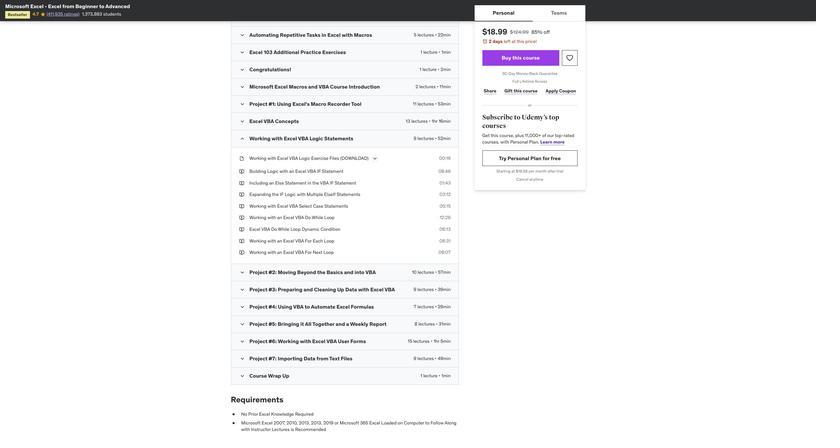 Task type: vqa. For each thing, say whether or not it's contained in the screenshot.


Task type: locate. For each thing, give the bounding box(es) containing it.
05:15
[[440, 203, 451, 209]]

xsmall image
[[239, 155, 244, 162], [239, 180, 244, 186], [239, 192, 244, 198], [239, 226, 244, 233], [231, 411, 236, 418]]

1 small image from the top
[[239, 32, 245, 38]]

0 vertical spatial do
[[305, 215, 311, 221]]

in right tasks
[[322, 32, 326, 38]]

1 course from the top
[[523, 54, 540, 61]]

1hr left 5min
[[434, 338, 439, 344]]

or inside microsoft excel 2007, 2010, 2013, 2013, 2019 or microsoft 365 excel loaded on computer to follow along with instructor lectures is recommended
[[335, 420, 339, 426]]

0 vertical spatial 1hr
[[432, 118, 438, 124]]

user
[[338, 338, 349, 345]]

an down 'working with an excel vba for each loop'
[[277, 250, 282, 255]]

plus
[[515, 133, 524, 139]]

loop for while
[[324, 215, 335, 221]]

1min for excel 103 additional practice exercises
[[441, 49, 451, 55]]

lectures right the 15
[[413, 338, 430, 344]]

#1:
[[269, 101, 276, 107]]

small image for congratulations!
[[239, 66, 245, 73]]

1 for course wrap up
[[420, 373, 422, 379]]

for for next
[[305, 250, 312, 255]]

5 small image from the top
[[239, 304, 245, 310]]

if up elseif
[[330, 180, 334, 186]]

1 horizontal spatial or
[[528, 103, 532, 108]]

loop up condition
[[324, 215, 335, 221]]

along
[[445, 420, 456, 426]]

9 lectures • 52min
[[414, 136, 451, 141]]

learn more link
[[540, 139, 565, 145]]

if
[[317, 168, 321, 174], [330, 180, 334, 186], [280, 192, 284, 197]]

using for vba
[[278, 304, 292, 310]]

• left 57min
[[435, 269, 437, 275]]

0 vertical spatial for
[[305, 238, 312, 244]]

1 vertical spatial personal
[[510, 139, 528, 145]]

0 vertical spatial up
[[337, 286, 344, 293]]

working for working with excel vba logic statements
[[249, 135, 270, 142]]

this right buy
[[512, 54, 522, 61]]

2 vertical spatial 9
[[414, 356, 416, 362]]

for for each
[[305, 238, 312, 244]]

personal up $18.99
[[493, 10, 515, 16]]

subscribe
[[482, 113, 513, 122]]

2 1 lecture • 1min from the top
[[420, 373, 451, 379]]

1 horizontal spatial 2013,
[[311, 420, 322, 426]]

-
[[45, 3, 47, 9]]

1 9 from the top
[[414, 136, 416, 141]]

small image for project #3: preparing and cleaning up data with excel vba
[[239, 287, 245, 293]]

course for gift this course
[[523, 88, 538, 94]]

1 vertical spatial using
[[278, 304, 292, 310]]

1 horizontal spatial 2
[[489, 38, 492, 44]]

lectures for project #3: preparing and cleaning up data with excel vba
[[417, 287, 434, 292]]

to inside subscribe to udemy's top courses
[[514, 113, 521, 122]]

small image for automating repetitive tasks in excel with macros
[[239, 32, 245, 38]]

2 course from the top
[[523, 88, 538, 94]]

microsoft left '365'
[[340, 420, 359, 426]]

00:16
[[439, 155, 451, 161]]

1 horizontal spatial do
[[305, 215, 311, 221]]

lecture left 2min on the right top
[[422, 66, 437, 72]]

• for project #3: preparing and cleaning up data with excel vba
[[435, 287, 437, 292]]

1 horizontal spatial course
[[330, 83, 348, 90]]

small image
[[239, 49, 245, 56], [239, 101, 245, 107], [239, 136, 245, 142], [239, 269, 245, 276], [239, 304, 245, 310], [239, 356, 245, 362]]

0 vertical spatial 9
[[414, 136, 416, 141]]

apply coupon button
[[544, 84, 577, 97]]

small image for excel vba concepts
[[239, 118, 245, 125]]

lectures right the 8
[[418, 321, 435, 327]]

lectures for project #6: working with excel vba user forms
[[413, 338, 430, 344]]

lectures left 11min
[[419, 84, 436, 90]]

into
[[355, 269, 364, 276]]

1 horizontal spatial files
[[341, 355, 352, 362]]

statement
[[322, 168, 343, 174], [285, 180, 307, 186], [335, 180, 356, 186]]

2 vertical spatial lecture
[[423, 373, 438, 379]]

0 vertical spatial 1 lecture • 1min
[[420, 49, 451, 55]]

small image for project #7: importing data from text files
[[239, 356, 245, 362]]

1 vertical spatial at
[[511, 169, 515, 174]]

loop
[[324, 215, 335, 221], [290, 226, 301, 232], [324, 238, 334, 244], [324, 250, 334, 255]]

0 horizontal spatial course
[[249, 373, 267, 379]]

0 horizontal spatial macros
[[289, 83, 307, 90]]

1 vertical spatial 1
[[420, 66, 421, 72]]

files for text
[[341, 355, 352, 362]]

xsmall image for working with excel vba select case statements
[[239, 203, 244, 210]]

6 project from the top
[[249, 338, 267, 345]]

files right text
[[341, 355, 352, 362]]

$18.99
[[482, 27, 507, 37]]

do up 'working with an excel vba for each loop'
[[271, 226, 277, 232]]

personal inside button
[[493, 10, 515, 16]]

microsoft down prior on the left bottom of the page
[[241, 420, 261, 426]]

using right #1:
[[277, 101, 291, 107]]

try personal plan for free link
[[482, 151, 577, 166]]

1 vertical spatial for
[[305, 250, 312, 255]]

back
[[529, 71, 538, 76]]

0 horizontal spatial in
[[308, 180, 311, 186]]

0 vertical spatial while
[[312, 215, 323, 221]]

course,
[[499, 133, 514, 139]]

0 vertical spatial macros
[[354, 32, 372, 38]]

course up recorder
[[330, 83, 348, 90]]

0 horizontal spatial 2
[[416, 84, 418, 90]]

0 vertical spatial or
[[528, 103, 532, 108]]

lectures down 15 lectures • 1hr 5min
[[417, 356, 434, 362]]

1 project from the top
[[249, 101, 267, 107]]

1 for excel 103 additional practice exercises
[[420, 49, 422, 55]]

#4:
[[269, 304, 277, 310]]

• for course wrap up
[[439, 373, 440, 379]]

to left udemy's
[[514, 113, 521, 122]]

course up back
[[523, 54, 540, 61]]

1min down 49min
[[441, 373, 451, 379]]

3 small image from the top
[[239, 84, 245, 90]]

2min
[[441, 66, 451, 72]]

1 horizontal spatial macros
[[354, 32, 372, 38]]

1min
[[441, 49, 451, 55], [441, 373, 451, 379]]

• for excel 103 additional practice exercises
[[439, 49, 440, 55]]

project left #1:
[[249, 101, 267, 107]]

1 vertical spatial files
[[341, 355, 352, 362]]

0 vertical spatial 2
[[489, 38, 492, 44]]

(411,935
[[47, 11, 63, 17]]

xsmall image for building logic with an excel vba if statement
[[239, 168, 244, 175]]

4 small image from the top
[[239, 269, 245, 276]]

an up excel vba do while loop dynamic condition
[[277, 215, 282, 221]]

working with excel vba logic exercise files (download)
[[249, 155, 369, 161]]

1min up 2min on the right top
[[441, 49, 451, 55]]

loop down 'working with an excel vba do while loop'
[[290, 226, 301, 232]]

personal down plus
[[510, 139, 528, 145]]

0 vertical spatial in
[[322, 32, 326, 38]]

loop for next
[[324, 250, 334, 255]]

small image for excel 103 additional practice exercises
[[239, 49, 245, 56]]

at left $16.58
[[511, 169, 515, 174]]

project #2: moving beyond the basics and into vba
[[249, 269, 376, 276]]

the up 'multiple'
[[312, 180, 319, 186]]

1hr for project #6: working with excel vba user forms
[[434, 338, 439, 344]]

and left cleaning at the bottom
[[304, 286, 313, 293]]

microsoft for microsoft excel 2007, 2010, 2013, 2013, 2019 or microsoft 365 excel loaded on computer to follow along with instructor lectures is recommended
[[241, 420, 261, 426]]

project left #2:
[[249, 269, 267, 276]]

1 1min from the top
[[441, 49, 451, 55]]

condition
[[321, 226, 340, 232]]

preparing
[[278, 286, 302, 293]]

1 for from the top
[[305, 238, 312, 244]]

and left "a"
[[336, 321, 345, 327]]

lectures right 11
[[418, 101, 434, 107]]

• for project #6: working with excel vba user forms
[[431, 338, 432, 344]]

data
[[345, 286, 357, 293], [304, 355, 315, 362]]

cancel
[[516, 177, 528, 182]]

2 small image from the top
[[239, 66, 245, 73]]

1 small image from the top
[[239, 49, 245, 56]]

lectures right 5
[[418, 32, 434, 38]]

days
[[493, 38, 503, 44]]

using for excel's
[[277, 101, 291, 107]]

the left "basics"
[[317, 269, 325, 276]]

course inside button
[[523, 54, 540, 61]]

project for project #6: working with excel vba user forms
[[249, 338, 267, 345]]

project #1: using excel's macro recorder tool
[[249, 101, 361, 107]]

from up ratings)
[[62, 3, 74, 9]]

• left 52min
[[435, 136, 437, 141]]

lectures down "10 lectures • 57min"
[[417, 287, 434, 292]]

files for exercise
[[330, 155, 339, 161]]

3 9 from the top
[[414, 356, 416, 362]]

2 small image from the top
[[239, 101, 245, 107]]

8 small image from the top
[[239, 373, 245, 379]]

9 down 13 lectures • 1hr 16min on the top of the page
[[414, 136, 416, 141]]

loop for each
[[324, 238, 334, 244]]

this for buy
[[512, 54, 522, 61]]

statement up elseif
[[335, 180, 356, 186]]

this for get
[[491, 133, 498, 139]]

2 right alarm image
[[489, 38, 492, 44]]

do down select
[[305, 215, 311, 221]]

16min
[[439, 118, 451, 124]]

teams
[[551, 10, 567, 16]]

the down else
[[272, 192, 279, 197]]

logic left exercise
[[299, 155, 310, 161]]

tab list
[[475, 5, 585, 22]]

at right left
[[512, 38, 516, 44]]

7 project from the top
[[249, 355, 267, 362]]

1 horizontal spatial from
[[317, 355, 328, 362]]

from left text
[[317, 355, 328, 362]]

after
[[548, 169, 556, 174]]

alarm image
[[482, 39, 488, 44]]

0 vertical spatial 1
[[420, 49, 422, 55]]

2 vertical spatial if
[[280, 192, 284, 197]]

0 horizontal spatial while
[[278, 226, 289, 232]]

anytime
[[529, 177, 543, 182]]

1 vertical spatial if
[[330, 180, 334, 186]]

statements right elseif
[[337, 192, 360, 197]]

1 vertical spatial course
[[523, 88, 538, 94]]

microsoft for microsoft excel macros and vba course introduction
[[249, 83, 273, 90]]

files right exercise
[[330, 155, 339, 161]]

do
[[305, 215, 311, 221], [271, 226, 277, 232]]

xsmall image for working with an excel vba for each loop
[[239, 238, 244, 244]]

2 1min from the top
[[441, 373, 451, 379]]

get
[[482, 133, 490, 139]]

xsmall image for working with an excel vba do while loop
[[239, 215, 244, 221]]

11min
[[440, 84, 451, 90]]

1 vertical spatial data
[[304, 355, 315, 362]]

elseif
[[324, 192, 336, 197]]

8 lectures • 31min
[[415, 321, 451, 327]]

1hr left 16min
[[432, 118, 438, 124]]

1 up 2 lectures • 11min
[[420, 66, 421, 72]]

macro
[[311, 101, 326, 107]]

2 9 from the top
[[414, 287, 416, 292]]

for left the each
[[305, 238, 312, 244]]

• left 2min on the right top
[[438, 66, 439, 72]]

personal
[[493, 10, 515, 16], [510, 139, 528, 145], [508, 155, 529, 162]]

0 horizontal spatial from
[[62, 3, 74, 9]]

1 vertical spatial from
[[317, 355, 328, 362]]

loop right next at left bottom
[[324, 250, 334, 255]]

9 up 7
[[414, 287, 416, 292]]

while up 'working with an excel vba for each loop'
[[278, 226, 289, 232]]

project left #4:
[[249, 304, 267, 310]]

1 vertical spatial or
[[335, 420, 339, 426]]

or right 2019
[[335, 420, 339, 426]]

teams button
[[533, 5, 585, 21]]

08:46
[[438, 168, 451, 174]]

$16.58
[[516, 169, 528, 174]]

in up expanding the if logic with multiple elseif statements
[[308, 180, 311, 186]]

working for working with excel vba select case statements
[[249, 203, 266, 209]]

• left 16min
[[429, 118, 431, 124]]

with inside microsoft excel 2007, 2010, 2013, 2013, 2019 or microsoft 365 excel loaded on computer to follow along with instructor lectures is recommended
[[241, 427, 250, 433]]

an up working with an excel vba for next loop
[[277, 238, 282, 244]]

2 for from the top
[[305, 250, 312, 255]]

• left 11min
[[437, 84, 439, 90]]

0 horizontal spatial files
[[330, 155, 339, 161]]

statements down elseif
[[324, 203, 348, 209]]

course left wrap
[[249, 373, 267, 379]]

microsoft down congratulations!
[[249, 83, 273, 90]]

• for project #2: moving beyond the basics and into vba
[[435, 269, 437, 275]]

1 vertical spatial up
[[282, 373, 289, 379]]

31min
[[439, 321, 451, 327]]

2 up 11
[[416, 84, 418, 90]]

ratings)
[[64, 11, 79, 17]]

1 vertical spatial course
[[249, 373, 267, 379]]

for
[[305, 238, 312, 244], [305, 250, 312, 255]]

1 horizontal spatial if
[[317, 168, 321, 174]]

1 vertical spatial 2
[[416, 84, 418, 90]]

this inside the get this course, plus 11,000+ of our top-rated courses, with personal plan.
[[491, 133, 498, 139]]

$124.99
[[510, 29, 529, 35]]

2 project from the top
[[249, 269, 267, 276]]

lecture down 9 lectures • 49min
[[423, 373, 438, 379]]

this right gift on the right top
[[514, 88, 522, 94]]

1 vertical spatial 1hr
[[434, 338, 439, 344]]

lectures for excel vba concepts
[[411, 118, 428, 124]]

2 for 2 lectures • 11min
[[416, 84, 418, 90]]

excel
[[30, 3, 44, 9], [48, 3, 61, 9], [327, 32, 341, 38], [249, 49, 263, 55], [275, 83, 288, 90], [249, 118, 263, 124], [284, 135, 297, 142], [277, 155, 288, 161], [295, 168, 306, 174], [277, 203, 288, 209], [283, 215, 294, 221], [249, 226, 260, 232], [283, 238, 294, 244], [283, 250, 294, 255], [370, 286, 384, 293], [337, 304, 350, 310], [312, 338, 325, 345], [259, 411, 270, 417], [262, 420, 273, 426], [369, 420, 380, 426]]

congratulations!
[[249, 66, 291, 73]]

students
[[103, 11, 121, 17]]

project left #3: at the left of page
[[249, 286, 267, 293]]

working
[[249, 135, 270, 142], [249, 155, 266, 161], [249, 203, 266, 209], [249, 215, 266, 221], [249, 238, 266, 244], [249, 250, 266, 255], [278, 338, 299, 345]]

working for working with excel vba logic exercise files (download)
[[249, 155, 266, 161]]

if down exercise
[[317, 168, 321, 174]]

1min for course wrap up
[[441, 373, 451, 379]]

2013,
[[299, 420, 310, 426], [311, 420, 322, 426]]

to
[[99, 3, 104, 9], [514, 113, 521, 122], [305, 304, 310, 310], [425, 420, 429, 426]]

small image for project #2: moving beyond the basics and into vba
[[239, 269, 245, 276]]

prior
[[248, 411, 258, 417]]

0 horizontal spatial if
[[280, 192, 284, 197]]

up right cleaning at the bottom
[[337, 286, 344, 293]]

project left the #5:
[[249, 321, 267, 327]]

data down 'into'
[[345, 286, 357, 293]]

small image for course wrap up
[[239, 373, 245, 379]]

#7:
[[269, 355, 277, 362]]

0 vertical spatial course
[[523, 54, 540, 61]]

• left 22min
[[435, 32, 437, 38]]

0 vertical spatial lecture
[[423, 49, 438, 55]]

computer
[[404, 420, 424, 426]]

up right wrap
[[282, 373, 289, 379]]

0 vertical spatial the
[[312, 180, 319, 186]]

1 horizontal spatial data
[[345, 286, 357, 293]]

9 for working with excel vba logic statements
[[414, 136, 416, 141]]

to left follow
[[425, 420, 429, 426]]

lectures right 10
[[418, 269, 434, 275]]

this down $124.99
[[517, 38, 524, 44]]

small image
[[239, 32, 245, 38], [239, 66, 245, 73], [239, 84, 245, 90], [239, 118, 245, 125], [239, 287, 245, 293], [239, 321, 245, 328], [239, 338, 245, 345], [239, 373, 245, 379]]

project left #7:
[[249, 355, 267, 362]]

4 small image from the top
[[239, 118, 245, 125]]

0 vertical spatial files
[[330, 155, 339, 161]]

logic up else
[[267, 168, 278, 174]]

• left 29min
[[435, 304, 437, 310]]

data down project #6: working with excel vba user forms
[[304, 355, 315, 362]]

project for project #5: bringing it all together and a weekly report
[[249, 321, 267, 327]]

1 1 lecture • 1min from the top
[[420, 49, 451, 55]]

2 vertical spatial 1
[[420, 373, 422, 379]]

85%
[[531, 29, 542, 35]]

or up udemy's
[[528, 103, 532, 108]]

small image for microsoft excel macros and vba course introduction
[[239, 84, 245, 90]]

formulas
[[351, 304, 374, 310]]

xsmall image
[[239, 168, 244, 175], [239, 203, 244, 210], [239, 215, 244, 221], [239, 238, 244, 244], [239, 250, 244, 256], [231, 420, 236, 427]]

1hr for excel vba concepts
[[432, 118, 438, 124]]

loop right the each
[[324, 238, 334, 244]]

2 vertical spatial statements
[[324, 203, 348, 209]]

with
[[342, 32, 353, 38], [272, 135, 283, 142], [501, 139, 509, 145], [267, 155, 276, 161], [280, 168, 288, 174], [297, 192, 306, 197], [267, 203, 276, 209], [267, 215, 276, 221], [267, 238, 276, 244], [267, 250, 276, 255], [358, 286, 369, 293], [300, 338, 311, 345], [241, 427, 250, 433]]

• for project #7: importing data from text files
[[435, 356, 437, 362]]

1 horizontal spatial while
[[312, 215, 323, 221]]

• left 53min
[[435, 101, 437, 107]]

5 project from the top
[[249, 321, 267, 327]]

1 vertical spatial do
[[271, 226, 277, 232]]

• for working with excel vba logic statements
[[435, 136, 437, 141]]

0 vertical spatial using
[[277, 101, 291, 107]]

an for next
[[277, 250, 282, 255]]

project for project #1: using excel's macro recorder tool
[[249, 101, 267, 107]]

while down case at the left top of page
[[312, 215, 323, 221]]

0 vertical spatial 1min
[[441, 49, 451, 55]]

personal inside the get this course, plus 11,000+ of our top-rated courses, with personal plan.
[[510, 139, 528, 145]]

and
[[308, 83, 318, 90], [344, 269, 353, 276], [304, 286, 313, 293], [336, 321, 345, 327]]

1 vertical spatial lecture
[[422, 66, 437, 72]]

report
[[369, 321, 387, 327]]

off
[[544, 29, 550, 35]]

statements up (download)
[[324, 135, 353, 142]]

up
[[337, 286, 344, 293], [282, 373, 289, 379]]

automating repetitive tasks in excel with macros
[[249, 32, 372, 38]]

0 vertical spatial statements
[[324, 135, 353, 142]]

1 vertical spatial 9
[[414, 287, 416, 292]]

7 small image from the top
[[239, 338, 245, 345]]

course wrap up
[[249, 373, 289, 379]]

103
[[264, 49, 273, 55]]

0 horizontal spatial or
[[335, 420, 339, 426]]

0 horizontal spatial data
[[304, 355, 315, 362]]

4 project from the top
[[249, 304, 267, 310]]

1 vertical spatial in
[[308, 180, 311, 186]]

0 vertical spatial from
[[62, 3, 74, 9]]

• left 31min
[[436, 321, 438, 327]]

9 down 15 lectures • 1hr 5min
[[414, 356, 416, 362]]

repetitive
[[280, 32, 306, 38]]

1 vertical spatial 1 lecture • 1min
[[420, 373, 451, 379]]

1 lecture • 1min up 1 lecture • 2min
[[420, 49, 451, 55]]

0 horizontal spatial 2013,
[[299, 420, 310, 426]]

using right #4:
[[278, 304, 292, 310]]

1 vertical spatial 1min
[[441, 373, 451, 379]]

2 2013, from the left
[[311, 420, 322, 426]]

6 small image from the top
[[239, 321, 245, 328]]

project for project #4: using vba to automate excel formulas
[[249, 304, 267, 310]]

lecture
[[423, 49, 438, 55], [422, 66, 437, 72], [423, 373, 438, 379]]

this inside button
[[512, 54, 522, 61]]

lecture for course wrap up
[[423, 373, 438, 379]]

#6:
[[269, 338, 277, 345]]

5 small image from the top
[[239, 287, 245, 293]]

49min
[[438, 356, 451, 362]]

microsoft up bestseller
[[5, 3, 29, 9]]

6 small image from the top
[[239, 356, 245, 362]]

bringing
[[278, 321, 299, 327]]

from for text
[[317, 355, 328, 362]]

3 small image from the top
[[239, 136, 245, 142]]

• down 49min
[[439, 373, 440, 379]]

0 vertical spatial personal
[[493, 10, 515, 16]]

project #3: preparing and cleaning up data with excel vba
[[249, 286, 395, 293]]

0 vertical spatial if
[[317, 168, 321, 174]]

small image for project #1: using excel's macro recorder tool
[[239, 101, 245, 107]]

1 horizontal spatial in
[[322, 32, 326, 38]]

3 project from the top
[[249, 286, 267, 293]]

lectures down 13 lectures • 1hr 16min on the top of the page
[[418, 136, 434, 141]]

guarantee
[[539, 71, 558, 76]]

• for project #4: using vba to automate excel formulas
[[435, 304, 437, 310]]

22min
[[438, 32, 451, 38]]

• for project #1: using excel's macro recorder tool
[[435, 101, 437, 107]]

on
[[398, 420, 403, 426]]

case
[[313, 203, 323, 209]]

lectures right 13
[[411, 118, 428, 124]]

this for gift
[[514, 88, 522, 94]]

52min
[[438, 136, 451, 141]]



Task type: describe. For each thing, give the bounding box(es) containing it.
small image for working with excel vba logic statements
[[239, 136, 245, 142]]

1 horizontal spatial up
[[337, 286, 344, 293]]

buy this course button
[[482, 50, 559, 66]]

project #5: bringing it all together and a weekly report
[[249, 321, 387, 327]]

1 lecture • 1min for course wrap up
[[420, 373, 451, 379]]

beyond
[[297, 269, 316, 276]]

12:26
[[440, 215, 451, 221]]

lectures for automating repetitive tasks in excel with macros
[[418, 32, 434, 38]]

building logic with an excel vba if statement
[[249, 168, 343, 174]]

gift this course
[[504, 88, 538, 94]]

price!
[[525, 38, 537, 44]]

2 vertical spatial personal
[[508, 155, 529, 162]]

multiple
[[307, 192, 323, 197]]

1 2013, from the left
[[299, 420, 310, 426]]

show lecture description image
[[372, 155, 378, 162]]

an for each
[[277, 238, 282, 244]]

2 lectures • 11min
[[416, 84, 451, 90]]

trial
[[557, 169, 563, 174]]

lectures for project #7: importing data from text files
[[417, 356, 434, 362]]

xsmall image for expanding the if logic with multiple elseif statements
[[239, 192, 244, 198]]

together
[[312, 321, 335, 327]]

is
[[291, 427, 294, 433]]

course for buy this course
[[523, 54, 540, 61]]

recorder
[[327, 101, 350, 107]]

1 vertical spatial the
[[272, 192, 279, 197]]

10
[[412, 269, 417, 275]]

tab list containing personal
[[475, 5, 585, 22]]

30-
[[502, 71, 509, 76]]

lifetime
[[520, 79, 534, 84]]

get this course, plus 11,000+ of our top-rated courses, with personal plan.
[[482, 133, 574, 145]]

11,000+
[[525, 133, 541, 139]]

• for microsoft excel macros and vba course introduction
[[437, 84, 439, 90]]

each
[[313, 238, 323, 244]]

lectures for working with excel vba logic statements
[[418, 136, 434, 141]]

apply coupon
[[546, 88, 576, 94]]

personal button
[[475, 5, 533, 21]]

small image for project #5: bringing it all together and a weekly report
[[239, 321, 245, 328]]

full
[[512, 79, 519, 84]]

to up 1,373,883 students
[[99, 3, 104, 9]]

for
[[543, 155, 550, 162]]

an left else
[[269, 180, 274, 186]]

logic up working with excel vba select case statements
[[285, 192, 296, 197]]

0 vertical spatial course
[[330, 83, 348, 90]]

introduction
[[349, 83, 380, 90]]

lecture for congratulations!
[[422, 66, 437, 72]]

tasks
[[307, 32, 320, 38]]

at inside starting at $16.58 per month after trial cancel anytime
[[511, 169, 515, 174]]

an up including an else statement in the vba if statement
[[289, 168, 294, 174]]

our
[[547, 133, 554, 139]]

excel's
[[292, 101, 310, 107]]

9 for project #7: importing data from text files
[[414, 356, 416, 362]]

57min
[[438, 269, 451, 275]]

1 for congratulations!
[[420, 66, 421, 72]]

(download)
[[340, 155, 369, 161]]

small image for project #6: working with excel vba user forms
[[239, 338, 245, 345]]

2 for 2 days left at this price!
[[489, 38, 492, 44]]

lecture for excel 103 additional practice exercises
[[423, 49, 438, 55]]

exercises
[[322, 49, 346, 55]]

lectures for project #4: using vba to automate excel formulas
[[417, 304, 434, 310]]

lectures for project #5: bringing it all together and a weekly report
[[418, 321, 435, 327]]

project for project #2: moving beyond the basics and into vba
[[249, 269, 267, 276]]

working for working with an excel vba for next loop
[[249, 250, 266, 255]]

project for project #7: importing data from text files
[[249, 355, 267, 362]]

9 for project #3: preparing and cleaning up data with excel vba
[[414, 287, 416, 292]]

statement down building logic with an excel vba if statement
[[285, 180, 307, 186]]

06:13
[[439, 226, 451, 232]]

microsoft excel macros and vba course introduction
[[249, 83, 380, 90]]

expanding the if logic with multiple elseif statements
[[249, 192, 360, 197]]

required
[[295, 411, 314, 417]]

text
[[329, 355, 340, 362]]

from for beginner
[[62, 3, 74, 9]]

subscribe to udemy's top courses
[[482, 113, 559, 130]]

forms
[[350, 338, 366, 345]]

select
[[299, 203, 312, 209]]

working for working with an excel vba do while loop
[[249, 215, 266, 221]]

additional
[[274, 49, 299, 55]]

with inside the get this course, plus 11,000+ of our top-rated courses, with personal plan.
[[501, 139, 509, 145]]

udemy's
[[522, 113, 548, 122]]

1 lecture • 1min for excel 103 additional practice exercises
[[420, 49, 451, 55]]

• for project #5: bringing it all together and a weekly report
[[436, 321, 438, 327]]

working for working with an excel vba for each loop
[[249, 238, 266, 244]]

gift
[[504, 88, 513, 94]]

excel 103 additional practice exercises
[[249, 49, 346, 55]]

and left 'into'
[[344, 269, 353, 276]]

automating
[[249, 32, 279, 38]]

and up macro
[[308, 83, 318, 90]]

to inside microsoft excel 2007, 2010, 2013, 2013, 2019 or microsoft 365 excel loaded on computer to follow along with instructor lectures is recommended
[[425, 420, 429, 426]]

courses,
[[482, 139, 499, 145]]

small image for project #4: using vba to automate excel formulas
[[239, 304, 245, 310]]

39min
[[438, 287, 451, 292]]

xsmall image for excel vba do while loop dynamic condition
[[239, 226, 244, 233]]

an for while
[[277, 215, 282, 221]]

learn
[[540, 139, 552, 145]]

tool
[[351, 101, 361, 107]]

statement down exercise
[[322, 168, 343, 174]]

share
[[484, 88, 496, 94]]

no
[[241, 411, 247, 417]]

1 vertical spatial macros
[[289, 83, 307, 90]]

including
[[249, 180, 268, 186]]

wishlist image
[[566, 54, 574, 62]]

follow
[[431, 420, 444, 426]]

06:31
[[439, 238, 451, 244]]

working with excel vba select case statements
[[249, 203, 348, 209]]

8
[[415, 321, 417, 327]]

beginner
[[75, 3, 98, 9]]

plan
[[530, 155, 542, 162]]

logic up exercise
[[310, 135, 323, 142]]

7 lectures • 29min
[[414, 304, 451, 310]]

working with an excel vba for next loop
[[249, 250, 334, 255]]

9 lectures • 49min
[[414, 356, 451, 362]]

advanced
[[105, 3, 130, 9]]

top-
[[555, 133, 564, 139]]

2 vertical spatial the
[[317, 269, 325, 276]]

concepts
[[275, 118, 299, 124]]

• for excel vba concepts
[[429, 118, 431, 124]]

of
[[542, 133, 546, 139]]

more
[[553, 139, 565, 145]]

2 horizontal spatial if
[[330, 180, 334, 186]]

08:07
[[438, 250, 451, 255]]

0 vertical spatial data
[[345, 286, 357, 293]]

0 horizontal spatial up
[[282, 373, 289, 379]]

1 vertical spatial statements
[[337, 192, 360, 197]]

xsmall image for including an else statement in the vba if statement
[[239, 180, 244, 186]]

5
[[414, 32, 416, 38]]

microsoft for microsoft excel - excel from beginner to advanced
[[5, 3, 29, 9]]

0 horizontal spatial do
[[271, 226, 277, 232]]

coupon
[[559, 88, 576, 94]]

0 vertical spatial at
[[512, 38, 516, 44]]

7
[[414, 304, 416, 310]]

to left automate
[[305, 304, 310, 310]]

month
[[535, 169, 547, 174]]

• for automating repetitive tasks in excel with macros
[[435, 32, 437, 38]]

a
[[346, 321, 349, 327]]

exercise
[[311, 155, 328, 161]]

rated
[[564, 133, 574, 139]]

1,373,883
[[82, 11, 102, 17]]

15
[[408, 338, 412, 344]]

project for project #3: preparing and cleaning up data with excel vba
[[249, 286, 267, 293]]

5min
[[441, 338, 451, 344]]

try personal plan for free
[[499, 155, 561, 162]]

basics
[[327, 269, 343, 276]]

no prior excel knowledge required
[[241, 411, 314, 417]]

lectures for project #2: moving beyond the basics and into vba
[[418, 269, 434, 275]]

• for congratulations!
[[438, 66, 439, 72]]

lectures for project #1: using excel's macro recorder tool
[[418, 101, 434, 107]]

lectures for microsoft excel macros and vba course introduction
[[419, 84, 436, 90]]

xsmall image for working with an excel vba for next loop
[[239, 250, 244, 256]]

1 vertical spatial while
[[278, 226, 289, 232]]

excel vba concepts
[[249, 118, 299, 124]]



